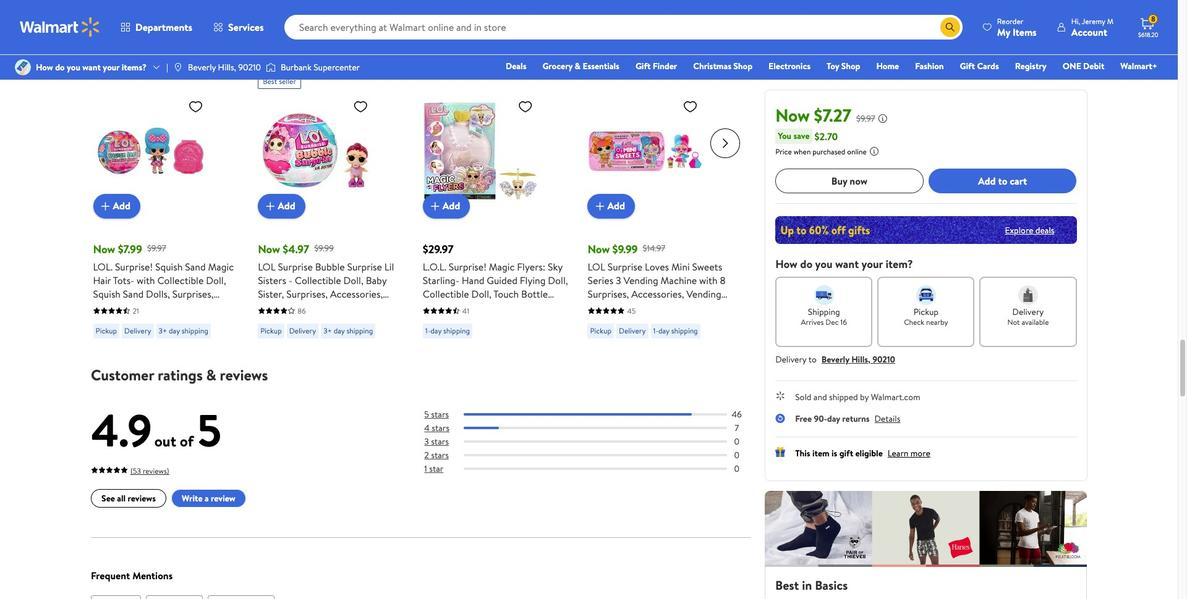 Task type: vqa. For each thing, say whether or not it's contained in the screenshot.
2nd list item from right
yes



Task type: describe. For each thing, give the bounding box(es) containing it.
$7.99
[[118, 241, 142, 257]]

1 list item from the left
[[91, 596, 141, 600]]

add to cart image for now $4.97
[[263, 199, 278, 214]]

walmart.com
[[871, 391, 920, 404]]

edition inside now $9.99 $14.97 lol surprise loves mini sweets series 3 vending machine with 8 surprises, accessories, vending machine packaging, limited edition doll, candy theme, collectible - gift for girls age 4+
[[588, 314, 618, 328]]

up to sixty percent off deals. shop now. image
[[775, 216, 1077, 244]]

walmart image
[[20, 17, 100, 37]]

gift inside $29.97 l.o.l. surprise! magic flyers: sky starling- hand guided flying doll, collectible doll, touch bottle unboxing, great gift for girls age 6+
[[495, 301, 512, 314]]

4+ inside now $9.99 $14.97 lol surprise loves mini sweets series 3 vending machine with 8 surprises, accessories, vending machine packaging, limited edition doll, candy theme, collectible - gift for girls age 4+
[[718, 328, 730, 342]]

$4.97
[[283, 241, 309, 257]]

progress bar for 4 stars
[[464, 427, 727, 429]]

do for how do you want your items?
[[55, 61, 65, 74]]

accessories, for now $4.97
[[330, 287, 383, 301]]

gift inside now $4.97 $9.99 lol surprise bubble surprise lil sisters - collectible doll, baby sister, surprises, accessories, bubble surprise unboxing, bubble foam reaction, girls gift age 4+
[[349, 314, 366, 328]]

now $9.99 $14.97 lol surprise loves mini sweets series 3 vending machine with 8 surprises, accessories, vending machine packaging, limited edition doll, candy theme, collectible - gift for girls age 4+
[[588, 241, 730, 342]]

now for now $7.99 $9.97 lol. surprise! squish sand magic hair tots- with collectible doll, squish sand dolls, surprises, limited edition doll- great gift for girls age 3+
[[93, 241, 115, 257]]

46
[[731, 408, 742, 421]]

shipping for now $7.99
[[182, 326, 208, 336]]

progress bar for 5 stars
[[464, 413, 727, 416]]

to for delivery
[[808, 354, 817, 366]]

gift left finder
[[636, 60, 651, 72]]

gift cards
[[960, 60, 999, 72]]

1 vertical spatial 3
[[424, 436, 429, 448]]

customer
[[91, 364, 154, 385]]

add to cart image for now $7.99
[[98, 199, 113, 214]]

how do you want your items?
[[36, 61, 147, 74]]

age inside $29.97 l.o.l. surprise! magic flyers: sky starling- hand guided flying doll, collectible doll, touch bottle unboxing, great gift for girls age 6+
[[551, 301, 568, 314]]

gift cards link
[[954, 59, 1004, 73]]

add to favorites list, lol surprise bubble surprise lil sisters - collectible doll, baby sister, surprises, accessories, bubble surprise unboxing, bubble foam reaction, girls gift age 4+ image
[[353, 99, 368, 114]]

gift finder
[[636, 60, 677, 72]]

(53 reviews) link
[[91, 463, 169, 477]]

2 1- from the left
[[653, 326, 658, 336]]

delivery for now $9.99
[[619, 326, 646, 336]]

by
[[860, 391, 869, 404]]

product group containing now $4.97
[[258, 69, 405, 343]]

more
[[911, 448, 930, 460]]

stars for 2 stars
[[431, 449, 448, 462]]

pickup inside pickup check nearby
[[914, 306, 939, 318]]

hi, jeremy m account
[[1071, 16, 1113, 39]]

electronics link
[[763, 59, 816, 73]]

shipping arrives dec 16
[[801, 306, 847, 328]]

delivery to beverly hills, 90210
[[775, 354, 895, 366]]

add to favorites list, lol. surprise! squish sand magic hair tots- with collectible doll, squish sand dolls, surprises, limited edition doll- great gift for girls age 3+ image
[[188, 99, 203, 114]]

intent image for pickup image
[[916, 286, 936, 305]]

do for how do you want your item?
[[800, 257, 813, 272]]

gift finder link
[[630, 59, 683, 73]]

account
[[1071, 25, 1107, 39]]

christmas shop
[[693, 60, 752, 72]]

how do you want your item?
[[775, 257, 913, 272]]

90-
[[814, 413, 827, 425]]

girls inside $29.97 l.o.l. surprise! magic flyers: sky starling- hand guided flying doll, collectible doll, touch bottle unboxing, great gift for girls age 6+
[[529, 301, 549, 314]]

product group containing now $7.99
[[93, 69, 241, 343]]

of
[[179, 431, 193, 452]]

series
[[588, 274, 613, 287]]

age
[[115, 314, 130, 328]]

your for item?
[[862, 257, 883, 272]]

41
[[462, 306, 469, 316]]

1 1-day shipping from the left
[[425, 326, 470, 336]]

collectible inside $29.97 l.o.l. surprise! magic flyers: sky starling- hand guided flying doll, collectible doll, touch bottle unboxing, great gift for girls age 6+
[[423, 287, 469, 301]]

3+ day shipping for now $7.99
[[159, 326, 208, 336]]

grocery & essentials link
[[537, 59, 625, 73]]

guided
[[487, 274, 517, 287]]

frequent
[[91, 569, 130, 583]]

purchased
[[813, 147, 845, 157]]

write
[[181, 493, 202, 505]]

mentions
[[132, 569, 172, 583]]

7
[[734, 422, 739, 434]]

out
[[154, 431, 176, 452]]

1 horizontal spatial squish
[[155, 260, 183, 274]]

surprise left lil
[[347, 260, 382, 274]]

age inside now $4.97 $9.99 lol surprise bubble surprise lil sisters - collectible doll, baby sister, surprises, accessories, bubble surprise unboxing, bubble foam reaction, girls gift age 4+
[[368, 314, 385, 328]]

home link
[[871, 59, 905, 73]]

lol surprise bubble surprise lil sisters - collectible doll, baby sister, surprises, accessories, bubble surprise unboxing, bubble foam reaction, girls gift age 4+ image
[[258, 94, 373, 209]]

magic inside now $7.99 $9.97 lol. surprise! squish sand magic hair tots- with collectible doll, squish sand dolls, surprises, limited edition doll- great gift for girls age 3+
[[208, 260, 234, 274]]

0 horizontal spatial 90210
[[238, 61, 261, 74]]

learn more button
[[888, 448, 930, 460]]

1 vertical spatial squish
[[93, 287, 121, 301]]

surprise right sister,
[[290, 301, 325, 314]]

baby
[[366, 274, 387, 287]]

reorder
[[997, 16, 1023, 26]]

pickup for now $7.99
[[96, 326, 117, 336]]

1
[[424, 463, 427, 475]]

see
[[101, 493, 115, 505]]

now $7.27
[[775, 103, 851, 127]]

with inside now $7.99 $9.97 lol. surprise! squish sand magic hair tots- with collectible doll, squish sand dolls, surprises, limited edition doll- great gift for girls age 3+
[[137, 274, 155, 287]]

buy now button
[[775, 169, 924, 194]]

sold and shipped by walmart.com
[[795, 391, 920, 404]]

surprises, for now $4.97
[[286, 287, 328, 301]]

add button for $7.99
[[93, 194, 140, 219]]

day left returns
[[827, 413, 840, 425]]

add to favorites list, l.o.l. surprise! magic flyers: sky starling- hand guided flying doll, collectible doll, touch bottle unboxing, great gift for girls age 6+ image
[[518, 99, 533, 114]]

buy now
[[831, 174, 868, 188]]

doll, inside now $7.99 $9.97 lol. surprise! squish sand magic hair tots- with collectible doll, squish sand dolls, surprises, limited edition doll- great gift for girls age 3+
[[206, 274, 226, 287]]

reviews)
[[142, 466, 169, 476]]

3 inside now $9.99 $14.97 lol surprise loves mini sweets series 3 vending machine with 8 surprises, accessories, vending machine packaging, limited edition doll, candy theme, collectible - gift for girls age 4+
[[616, 274, 621, 287]]

pickup for now $9.99
[[590, 326, 611, 336]]

add to favorites list, lol surprise loves mini sweets series 3 vending machine with 8 surprises, accessories, vending machine packaging, limited edition doll, candy theme, collectible - gift for girls age 4+ image
[[683, 99, 698, 114]]

shipping for now $4.97
[[346, 326, 373, 336]]

0 for 1 star
[[734, 463, 739, 475]]

capital one  earn 5% cash back on walmart.com. see if you're pre-approved with no credit risk. learn more element
[[609, 0, 652, 12]]

$9.97 inside now $7.99 $9.97 lol. surprise! squish sand magic hair tots- with collectible doll, squish sand dolls, surprises, limited edition doll- great gift for girls age 3+
[[147, 243, 166, 255]]

progress bar for 3 stars
[[464, 441, 727, 443]]

fashion
[[915, 60, 944, 72]]

lol surprise loves mini sweets series 3 vending machine with 8 surprises, accessories, vending machine packaging, limited edition doll, candy theme, collectible - gift for girls age 4+ image
[[588, 94, 703, 209]]

1 horizontal spatial 5
[[424, 408, 429, 421]]

surprises, for now $9.99
[[588, 287, 629, 301]]

write a review link
[[171, 490, 246, 508]]

doll-
[[160, 301, 181, 314]]

eligible
[[855, 448, 883, 460]]

beverly hills, 90210
[[188, 61, 261, 74]]

dec
[[826, 317, 839, 328]]

6+
[[423, 314, 434, 328]]

search icon image
[[945, 22, 955, 32]]

foam
[[258, 314, 282, 328]]

gift inside now $7.99 $9.97 lol. surprise! squish sand magic hair tots- with collectible doll, squish sand dolls, surprises, limited edition doll- great gift for girls age 3+
[[210, 301, 226, 314]]

add to cart button
[[929, 169, 1077, 194]]

how for how do you want your item?
[[775, 257, 798, 272]]

surprise down $4.97
[[278, 260, 313, 274]]

1 horizontal spatial 90210
[[872, 354, 895, 366]]

gifting made easy image
[[775, 448, 785, 458]]

add inside "add to cart" button
[[978, 174, 996, 188]]

how for how do you want your items?
[[36, 61, 53, 74]]

0 vertical spatial hills,
[[218, 61, 236, 74]]

deals
[[506, 60, 526, 72]]

$7.27
[[814, 103, 851, 127]]

3+ for now $4.97
[[323, 326, 332, 336]]

great inside $29.97 l.o.l. surprise! magic flyers: sky starling- hand guided flying doll, collectible doll, touch bottle unboxing, great gift for girls age 6+
[[468, 301, 493, 314]]

1 star
[[424, 463, 443, 475]]

jeremy
[[1082, 16, 1105, 26]]

finder
[[653, 60, 677, 72]]

touch
[[494, 287, 519, 301]]

0 horizontal spatial sand
[[123, 287, 144, 301]]

pickup for now $4.97
[[260, 326, 282, 336]]

essentials
[[583, 60, 619, 72]]

1 horizontal spatial beverly
[[822, 354, 849, 366]]

now $4.97 $9.99 lol surprise bubble surprise lil sisters - collectible doll, baby sister, surprises, accessories, bubble surprise unboxing, bubble foam reaction, girls gift age 4+
[[258, 241, 402, 328]]

1 horizontal spatial reviews
[[220, 364, 268, 385]]

0 for 3 stars
[[734, 436, 739, 448]]

doll, right flying
[[548, 274, 568, 287]]

hi,
[[1071, 16, 1080, 26]]

deals link
[[500, 59, 532, 73]]

3+ for now $7.99
[[159, 326, 167, 336]]

electronics
[[769, 60, 811, 72]]

a
[[204, 493, 208, 505]]

add for $4.97
[[278, 199, 295, 213]]

age inside now $9.99 $14.97 lol surprise loves mini sweets series 3 vending machine with 8 surprises, accessories, vending machine packaging, limited edition doll, candy theme, collectible - gift for girls age 4+
[[699, 328, 716, 342]]

day down 'starling-'
[[430, 326, 442, 336]]

deals
[[1035, 224, 1054, 236]]

nearby
[[926, 317, 948, 328]]

collectible inside now $7.99 $9.97 lol. surprise! squish sand magic hair tots- with collectible doll, squish sand dolls, surprises, limited edition doll- great gift for girls age 3+
[[157, 274, 204, 287]]

progress bar for 1 star
[[464, 468, 727, 470]]

doll, left the touch
[[471, 287, 491, 301]]

now $7.99 $9.97 lol. surprise! squish sand magic hair tots- with collectible doll, squish sand dolls, surprises, limited edition doll- great gift for girls age 3+
[[93, 241, 241, 328]]

(53
[[130, 466, 141, 476]]

pickup check nearby
[[904, 306, 948, 328]]

1 horizontal spatial vending
[[686, 287, 721, 301]]

0 horizontal spatial 5
[[197, 399, 221, 461]]

0 horizontal spatial vending
[[623, 274, 658, 287]]

departments
[[135, 20, 192, 34]]

magic inside $29.97 l.o.l. surprise! magic flyers: sky starling- hand guided flying doll, collectible doll, touch bottle unboxing, great gift for girls age 6+
[[489, 260, 515, 274]]

$618.20
[[1138, 30, 1158, 39]]

1 horizontal spatial bubble
[[315, 260, 345, 274]]

doll, inside now $4.97 $9.99 lol surprise bubble surprise lil sisters - collectible doll, baby sister, surprises, accessories, bubble surprise unboxing, bubble foam reaction, girls gift age 4+
[[343, 274, 363, 287]]

 image for burbank supercenter
[[266, 61, 276, 74]]

legal information image
[[869, 147, 879, 156]]

with inside now $9.99 $14.97 lol surprise loves mini sweets series 3 vending machine with 8 surprises, accessories, vending machine packaging, limited edition doll, candy theme, collectible - gift for girls age 4+
[[699, 274, 718, 287]]

items?
[[122, 61, 147, 74]]

shipping for now $9.99
[[671, 326, 698, 336]]

delivery for now $7.99
[[124, 326, 151, 336]]

$2.70
[[815, 130, 838, 143]]

capitalone image
[[189, 0, 239, 22]]

now
[[850, 174, 868, 188]]

(53 reviews)
[[130, 466, 169, 476]]

you for how do you want your item?
[[815, 257, 833, 272]]

5 stars
[[424, 408, 449, 421]]

4.9
[[91, 399, 152, 461]]

details button
[[875, 413, 900, 425]]

day for now $7.99
[[169, 326, 180, 336]]

debit
[[1083, 60, 1104, 72]]



Task type: locate. For each thing, give the bounding box(es) containing it.
$9.99 inside now $4.97 $9.99 lol surprise bubble surprise lil sisters - collectible doll, baby sister, surprises, accessories, bubble surprise unboxing, bubble foam reaction, girls gift age 4+
[[314, 243, 334, 255]]

1 magic from the left
[[208, 260, 234, 274]]

1 vertical spatial do
[[800, 257, 813, 272]]

1 horizontal spatial surprises,
[[286, 287, 328, 301]]

1 horizontal spatial 3
[[616, 274, 621, 287]]

1 accessories, from the left
[[330, 287, 383, 301]]

0 horizontal spatial 4+
[[387, 314, 399, 328]]

best seller
[[263, 76, 296, 86]]

add to cart image
[[98, 199, 113, 214], [263, 199, 278, 214], [593, 199, 607, 214]]

0 horizontal spatial shop
[[733, 60, 752, 72]]

to left cart
[[998, 174, 1007, 188]]

2 horizontal spatial add to cart image
[[593, 199, 607, 214]]

add for $7.99
[[113, 199, 131, 213]]

bubble left baby
[[315, 260, 345, 274]]

0 horizontal spatial do
[[55, 61, 65, 74]]

collectible up doll-
[[157, 274, 204, 287]]

2 1-day shipping from the left
[[653, 326, 698, 336]]

sand
[[185, 260, 206, 274], [123, 287, 144, 301]]

for down flying
[[514, 301, 527, 314]]

item
[[812, 448, 829, 460]]

see all reviews link
[[91, 490, 166, 508]]

mini
[[671, 260, 690, 274]]

limited inside now $9.99 $14.97 lol surprise loves mini sweets series 3 vending machine with 8 surprises, accessories, vending machine packaging, limited edition doll, candy theme, collectible - gift for girls age 4+
[[674, 301, 706, 314]]

add for l.o.l.
[[443, 199, 460, 213]]

progress bar
[[464, 413, 727, 416], [464, 427, 727, 429], [464, 441, 727, 443], [464, 454, 727, 457], [464, 468, 727, 470]]

intent image for shipping image
[[814, 286, 834, 305]]

0 horizontal spatial beverly
[[188, 61, 216, 74]]

save
[[793, 130, 810, 142]]

age right "bottle"
[[551, 301, 568, 314]]

0 vertical spatial $9.97
[[856, 113, 875, 125]]

2 great from the left
[[468, 301, 493, 314]]

beverly down dec
[[822, 354, 849, 366]]

1 horizontal spatial &
[[575, 60, 581, 72]]

surprises, inside now $9.99 $14.97 lol surprise loves mini sweets series 3 vending machine with 8 surprises, accessories, vending machine packaging, limited edition doll, candy theme, collectible - gift for girls age 4+
[[588, 287, 629, 301]]

for inside now $7.99 $9.97 lol. surprise! squish sand magic hair tots- with collectible doll, squish sand dolls, surprises, limited edition doll- great gift for girls age 3+
[[228, 301, 241, 314]]

lol for now $4.97
[[258, 260, 275, 274]]

hills, up sold and shipped by walmart.com
[[851, 354, 870, 366]]

3 progress bar from the top
[[464, 441, 727, 443]]

surprises, up 86
[[286, 287, 328, 301]]

items
[[1013, 25, 1037, 39]]

list item
[[91, 596, 141, 600], [146, 596, 202, 600], [207, 596, 274, 600]]

sky
[[548, 260, 562, 274]]

your
[[103, 61, 120, 74], [862, 257, 883, 272]]

lol
[[258, 260, 275, 274], [588, 260, 605, 274]]

1 great from the left
[[184, 301, 208, 314]]

4 add button from the left
[[588, 194, 635, 219]]

gift right is in the right bottom of the page
[[839, 448, 853, 460]]

progress bar for 2 stars
[[464, 454, 727, 457]]

add button for $4.97
[[258, 194, 305, 219]]

1 vertical spatial 0
[[734, 449, 739, 462]]

0
[[734, 436, 739, 448], [734, 449, 739, 462], [734, 463, 739, 475]]

doll, left sisters
[[206, 274, 226, 287]]

product group containing now $9.99
[[588, 69, 735, 343]]

&
[[575, 60, 581, 72], [206, 364, 216, 385]]

lol inside now $4.97 $9.99 lol surprise bubble surprise lil sisters - collectible doll, baby sister, surprises, accessories, bubble surprise unboxing, bubble foam reaction, girls gift age 4+
[[258, 260, 275, 274]]

day for now $4.97
[[334, 326, 345, 336]]

3 add to cart image from the left
[[593, 199, 607, 214]]

0 horizontal spatial magic
[[208, 260, 234, 274]]

1-
[[425, 326, 431, 336], [653, 326, 658, 336]]

0 vertical spatial reviews
[[220, 364, 268, 385]]

squish down lol.
[[93, 287, 121, 301]]

collectible down 45
[[588, 328, 634, 342]]

delivery down 21
[[124, 326, 151, 336]]

0 horizontal spatial 3
[[424, 436, 429, 448]]

21
[[133, 306, 139, 316]]

3+ day shipping for now $4.97
[[323, 326, 373, 336]]

2 with from the left
[[699, 274, 718, 287]]

0 vertical spatial 8
[[1151, 14, 1155, 24]]

$29.97 l.o.l. surprise! magic flyers: sky starling- hand guided flying doll, collectible doll, touch bottle unboxing, great gift for girls age 6+
[[423, 241, 568, 328]]

& right grocery
[[575, 60, 581, 72]]

magic up the touch
[[489, 260, 515, 274]]

3
[[616, 274, 621, 287], [424, 436, 429, 448]]

delivery up sold
[[775, 354, 807, 366]]

lol right sky
[[588, 260, 605, 274]]

now for now $4.97 $9.99 lol surprise bubble surprise lil sisters - collectible doll, baby sister, surprises, accessories, bubble surprise unboxing, bubble foam reaction, girls gift age 4+
[[258, 241, 280, 257]]

0 horizontal spatial &
[[206, 364, 216, 385]]

1-day shipping down packaging,
[[653, 326, 698, 336]]

0 horizontal spatial squish
[[93, 287, 121, 301]]

now
[[775, 103, 810, 127], [93, 241, 115, 257], [258, 241, 280, 257], [588, 241, 610, 257]]

for left the foam
[[228, 301, 241, 314]]

$29.97
[[423, 241, 454, 257]]

you for how do you want your items?
[[67, 61, 80, 74]]

1 vertical spatial hills,
[[851, 354, 870, 366]]

delivery down intent image for delivery
[[1012, 306, 1044, 318]]

girls down flying
[[529, 301, 549, 314]]

accessories, inside now $9.99 $14.97 lol surprise loves mini sweets series 3 vending machine with 8 surprises, accessories, vending machine packaging, limited edition doll, candy theme, collectible - gift for girls age 4+
[[631, 287, 684, 301]]

2 horizontal spatial bubble
[[373, 301, 402, 314]]

this
[[795, 448, 810, 460]]

lol for now $9.99
[[588, 260, 605, 274]]

0 horizontal spatial how
[[36, 61, 53, 74]]

1 horizontal spatial 4+
[[718, 328, 730, 342]]

0 horizontal spatial surprises,
[[172, 287, 214, 301]]

1 horizontal spatial limited
[[674, 301, 706, 314]]

- inside now $4.97 $9.99 lol surprise bubble surprise lil sisters - collectible doll, baby sister, surprises, accessories, bubble surprise unboxing, bubble foam reaction, girls gift age 4+
[[289, 274, 292, 287]]

christmas shop link
[[688, 59, 758, 73]]

Walmart Site-Wide search field
[[284, 15, 963, 40]]

0 horizontal spatial lol
[[258, 260, 275, 274]]

3 add button from the left
[[423, 194, 470, 219]]

4 stars
[[424, 422, 449, 434]]

3+ right age at the left of the page
[[133, 314, 144, 328]]

beverly down also
[[188, 61, 216, 74]]

3 product group from the left
[[423, 69, 570, 343]]

gift inside now $9.99 $14.97 lol surprise loves mini sweets series 3 vending machine with 8 surprises, accessories, vending machine packaging, limited edition doll, candy theme, collectible - gift for girls age 4+
[[643, 328, 659, 342]]

christmas
[[693, 60, 731, 72]]

1 add button from the left
[[93, 194, 140, 219]]

accessories, for now $9.99
[[631, 287, 684, 301]]

delivery down 45
[[619, 326, 646, 336]]

accessories, inside now $4.97 $9.99 lol surprise bubble surprise lil sisters - collectible doll, baby sister, surprises, accessories, bubble surprise unboxing, bubble foam reaction, girls gift age 4+
[[330, 287, 383, 301]]

surprise! down $7.99
[[115, 260, 153, 274]]

bubble down sisters
[[258, 301, 288, 314]]

$9.97 left learn more about strikethrough prices 'icon'
[[856, 113, 875, 125]]

collectible inside now $9.99 $14.97 lol surprise loves mini sweets series 3 vending machine with 8 surprises, accessories, vending machine packaging, limited edition doll, candy theme, collectible - gift for girls age 4+
[[588, 328, 634, 342]]

collectible up 41
[[423, 287, 469, 301]]

2 list item from the left
[[146, 596, 202, 600]]

Search search field
[[284, 15, 963, 40]]

check
[[904, 317, 924, 328]]

add for $9.99
[[607, 199, 625, 213]]

1 horizontal spatial add to cart image
[[263, 199, 278, 214]]

toy
[[827, 60, 839, 72]]

2 horizontal spatial surprises,
[[588, 287, 629, 301]]

2 add button from the left
[[258, 194, 305, 219]]

surprises, inside now $4.97 $9.99 lol surprise bubble surprise lil sisters - collectible doll, baby sister, surprises, accessories, bubble surprise unboxing, bubble foam reaction, girls gift age 4+
[[286, 287, 328, 301]]

age right candy
[[699, 328, 716, 342]]

0 vertical spatial -
[[289, 274, 292, 287]]

1 horizontal spatial magic
[[489, 260, 515, 274]]

age down baby
[[368, 314, 385, 328]]

for inside $29.97 l.o.l. surprise! magic flyers: sky starling- hand guided flying doll, collectible doll, touch bottle unboxing, great gift for girls age 6+
[[514, 301, 527, 314]]

2 shipping from the left
[[346, 326, 373, 336]]

1 vertical spatial machine
[[588, 301, 624, 314]]

1 3+ day shipping from the left
[[159, 326, 208, 336]]

ratings
[[157, 364, 202, 385]]

do up shipping
[[800, 257, 813, 272]]

2 lol from the left
[[588, 260, 605, 274]]

1 horizontal spatial sand
[[185, 260, 206, 274]]

0 horizontal spatial with
[[137, 274, 155, 287]]

lol inside now $9.99 $14.97 lol surprise loves mini sweets series 3 vending machine with 8 surprises, accessories, vending machine packaging, limited edition doll, candy theme, collectible - gift for girls age 4+
[[588, 260, 605, 274]]

4.9 out of 5
[[91, 399, 221, 461]]

& right ratings
[[206, 364, 216, 385]]

you down walmart image at the top left
[[67, 61, 80, 74]]

now inside now $9.99 $14.97 lol surprise loves mini sweets series 3 vending machine with 8 surprises, accessories, vending machine packaging, limited edition doll, candy theme, collectible - gift for girls age 4+
[[588, 241, 610, 257]]

4 progress bar from the top
[[464, 454, 727, 457]]

2 product group from the left
[[258, 69, 405, 343]]

you save $2.70
[[778, 130, 838, 143]]

1 horizontal spatial gift
[[839, 448, 853, 460]]

2 3+ day shipping from the left
[[323, 326, 373, 336]]

l.o.l.
[[423, 260, 446, 274]]

1 horizontal spatial  image
[[266, 61, 276, 74]]

girls inside now $4.97 $9.99 lol surprise bubble surprise lil sisters - collectible doll, baby sister, surprises, accessories, bubble surprise unboxing, bubble foam reaction, girls gift age 4+
[[327, 314, 346, 328]]

1 horizontal spatial to
[[998, 174, 1007, 188]]

0 vertical spatial how
[[36, 61, 53, 74]]

limited inside now $7.99 $9.97 lol. surprise! squish sand magic hair tots- with collectible doll, squish sand dolls, surprises, limited edition doll- great gift for girls age 3+
[[93, 301, 125, 314]]

1 add to cart image from the left
[[98, 199, 113, 214]]

stars right 4 on the bottom of page
[[431, 422, 449, 434]]

2
[[424, 449, 429, 462]]

0 horizontal spatial you
[[67, 61, 80, 74]]

1 horizontal spatial machine
[[661, 274, 697, 287]]

unboxing, inside $29.97 l.o.l. surprise! magic flyers: sky starling- hand guided flying doll, collectible doll, touch bottle unboxing, great gift for girls age 6+
[[423, 301, 466, 314]]

next slide for products you may also like list image
[[710, 128, 740, 158]]

reorder my items
[[997, 16, 1037, 39]]

free 90-day returns details
[[795, 413, 900, 425]]

now inside now $4.97 $9.99 lol surprise bubble surprise lil sisters - collectible doll, baby sister, surprises, accessories, bubble surprise unboxing, bubble foam reaction, girls gift age 4+
[[258, 241, 280, 257]]

now left $4.97
[[258, 241, 280, 257]]

edition inside now $7.99 $9.97 lol. surprise! squish sand magic hair tots- with collectible doll, squish sand dolls, surprises, limited edition doll- great gift for girls age 3+
[[127, 301, 158, 314]]

 image
[[15, 59, 31, 75]]

to for add
[[998, 174, 1007, 188]]

0 horizontal spatial 3+ day shipping
[[159, 326, 208, 336]]

unboxing, down baby
[[327, 301, 370, 314]]

surprises, up 45
[[588, 287, 629, 301]]

2 add to cart image from the left
[[263, 199, 278, 214]]

now up you
[[775, 103, 810, 127]]

also
[[189, 44, 210, 60]]

4 product group from the left
[[588, 69, 735, 343]]

1 horizontal spatial how
[[775, 257, 798, 272]]

0 horizontal spatial $9.97
[[147, 243, 166, 255]]

1 progress bar from the top
[[464, 413, 727, 416]]

now for now $7.27
[[775, 103, 810, 127]]

want for item?
[[835, 257, 859, 272]]

for inside now $9.99 $14.97 lol surprise loves mini sweets series 3 vending machine with 8 surprises, accessories, vending machine packaging, limited edition doll, candy theme, collectible - gift for girls age 4+
[[662, 328, 674, 342]]

0 horizontal spatial gift
[[210, 301, 226, 314]]

reviews down the foam
[[220, 364, 268, 385]]

burbank supercenter
[[281, 61, 360, 74]]

girls left age at the left of the page
[[93, 314, 113, 328]]

1 horizontal spatial your
[[862, 257, 883, 272]]

0 horizontal spatial great
[[184, 301, 208, 314]]

90210 up walmart.com
[[872, 354, 895, 366]]

5
[[197, 399, 221, 461], [424, 408, 429, 421]]

add to cart image
[[428, 199, 443, 214]]

candy
[[643, 314, 670, 328]]

2 shop from the left
[[841, 60, 860, 72]]

sisters
[[258, 274, 286, 287]]

8 inside 8 $618.20
[[1151, 14, 1155, 24]]

beverly hills, 90210 button
[[822, 354, 895, 366]]

stars down 4 stars
[[431, 436, 448, 448]]

1 lol from the left
[[258, 260, 275, 274]]

0 horizontal spatial 1-day shipping
[[425, 326, 470, 336]]

0 vertical spatial 3
[[616, 274, 621, 287]]

5 progress bar from the top
[[464, 468, 727, 470]]

unboxing, down 'starling-'
[[423, 301, 466, 314]]

hair
[[93, 274, 111, 287]]

magic left sisters
[[208, 260, 234, 274]]

0 vertical spatial want
[[82, 61, 101, 74]]

1 shop from the left
[[733, 60, 752, 72]]

review
[[211, 493, 235, 505]]

$9.99 right $4.97
[[314, 243, 334, 255]]

1 horizontal spatial 1-day shipping
[[653, 326, 698, 336]]

may
[[164, 44, 186, 60]]

0 horizontal spatial for
[[228, 301, 241, 314]]

1 horizontal spatial you
[[142, 44, 161, 60]]

- inside now $9.99 $14.97 lol surprise loves mini sweets series 3 vending machine with 8 surprises, accessories, vending machine packaging, limited edition doll, candy theme, collectible - gift for girls age 4+
[[636, 328, 640, 342]]

1 horizontal spatial -
[[636, 328, 640, 342]]

you up items? at the top left of the page
[[142, 44, 161, 60]]

1 surprise! from the left
[[115, 260, 153, 274]]

doll,
[[206, 274, 226, 287], [343, 274, 363, 287], [548, 274, 568, 287], [471, 287, 491, 301], [620, 314, 640, 328]]

frequent mentions
[[91, 569, 172, 583]]

unboxing, inside now $4.97 $9.99 lol surprise bubble surprise lil sisters - collectible doll, baby sister, surprises, accessories, bubble surprise unboxing, bubble foam reaction, girls gift age 4+
[[327, 301, 370, 314]]

1 vertical spatial to
[[808, 354, 817, 366]]

fashion link
[[910, 59, 949, 73]]

want for items?
[[82, 61, 101, 74]]

2 accessories, from the left
[[631, 287, 684, 301]]

reaction,
[[284, 314, 324, 328]]

stars up 4 stars
[[431, 408, 449, 421]]

90210 down services
[[238, 61, 261, 74]]

1 unboxing, from the left
[[327, 301, 370, 314]]

edition left doll-
[[127, 301, 158, 314]]

add button for l.o.l.
[[423, 194, 470, 219]]

3+ inside now $7.99 $9.97 lol. surprise! squish sand magic hair tots- with collectible doll, squish sand dolls, surprises, limited edition doll- great gift for girls age 3+
[[133, 314, 144, 328]]

toy shop link
[[821, 59, 866, 73]]

0 vertical spatial sand
[[185, 260, 206, 274]]

0 horizontal spatial accessories,
[[330, 287, 383, 301]]

registry link
[[1009, 59, 1052, 73]]

now inside now $7.99 $9.97 lol. surprise! squish sand magic hair tots- with collectible doll, squish sand dolls, surprises, limited edition doll- great gift for girls age 3+
[[93, 241, 115, 257]]

vending down "sweets"
[[686, 287, 721, 301]]

explore
[[1005, 224, 1033, 236]]

hills, down like
[[218, 61, 236, 74]]

1 surprises, from the left
[[172, 287, 214, 301]]

stars for 4 stars
[[431, 422, 449, 434]]

2 progress bar from the top
[[464, 427, 727, 429]]

4 shipping from the left
[[671, 326, 698, 336]]

2 surprises, from the left
[[286, 287, 328, 301]]

0 horizontal spatial 8
[[720, 274, 726, 287]]

add button for $9.99
[[588, 194, 635, 219]]

1 horizontal spatial 8
[[1151, 14, 1155, 24]]

0 vertical spatial you
[[142, 44, 161, 60]]

machine left 45
[[588, 301, 624, 314]]

0 horizontal spatial  image
[[173, 62, 183, 72]]

1 horizontal spatial hills,
[[851, 354, 870, 366]]

shop for toy shop
[[841, 60, 860, 72]]

surprise inside now $9.99 $14.97 lol surprise loves mini sweets series 3 vending machine with 8 surprises, accessories, vending machine packaging, limited edition doll, candy theme, collectible - gift for girls age 4+
[[608, 260, 643, 274]]

0 vertical spatial beverly
[[188, 61, 216, 74]]

great inside now $7.99 $9.97 lol. surprise! squish sand magic hair tots- with collectible doll, squish sand dolls, surprises, limited edition doll- great gift for girls age 3+
[[184, 301, 208, 314]]

1 vertical spatial sand
[[123, 287, 144, 301]]

shipping up ratings
[[182, 326, 208, 336]]

for down packaging,
[[662, 328, 674, 342]]

learn more about strikethrough prices image
[[878, 114, 888, 124]]

2 0 from the top
[[734, 449, 739, 462]]

shop inside christmas shop link
[[733, 60, 752, 72]]

your down products
[[103, 61, 120, 74]]

delivery not available
[[1007, 306, 1049, 328]]

1 1- from the left
[[425, 326, 431, 336]]

1 limited from the left
[[93, 301, 125, 314]]

0 vertical spatial 0
[[734, 436, 739, 448]]

2 surprise! from the left
[[449, 260, 486, 274]]

1 horizontal spatial do
[[800, 257, 813, 272]]

limited right candy
[[674, 301, 706, 314]]

0 for 2 stars
[[734, 449, 739, 462]]

girls right candy
[[677, 328, 696, 342]]

shipping right candy
[[671, 326, 698, 336]]

learn
[[888, 448, 908, 460]]

0 vertical spatial to
[[998, 174, 1007, 188]]

price when purchased online
[[775, 147, 867, 157]]

0 horizontal spatial -
[[289, 274, 292, 287]]

0 horizontal spatial age
[[368, 314, 385, 328]]

0 horizontal spatial 1-
[[425, 326, 431, 336]]

gift left cards
[[960, 60, 975, 72]]

great
[[184, 301, 208, 314], [468, 301, 493, 314]]

3 0 from the top
[[734, 463, 739, 475]]

1 horizontal spatial 1-
[[653, 326, 658, 336]]

1 horizontal spatial $9.97
[[856, 113, 875, 125]]

vending up packaging,
[[623, 274, 658, 287]]

1 vertical spatial &
[[206, 364, 216, 385]]

1 0 from the top
[[734, 436, 739, 448]]

your for items?
[[103, 61, 120, 74]]

stars for 5 stars
[[431, 408, 449, 421]]

delivery down 86
[[289, 326, 316, 336]]

1-day shipping down 41
[[425, 326, 470, 336]]

one
[[1063, 60, 1081, 72]]

surprises, inside now $7.99 $9.97 lol. surprise! squish sand magic hair tots- with collectible doll, squish sand dolls, surprises, limited edition doll- great gift for girls age 3+
[[172, 287, 214, 301]]

2 horizontal spatial 3+
[[323, 326, 332, 336]]

shop right toy
[[841, 60, 860, 72]]

day for now $9.99
[[658, 326, 669, 336]]

products you may also like
[[91, 44, 231, 60]]

girls inside now $7.99 $9.97 lol. surprise! squish sand magic hair tots- with collectible doll, squish sand dolls, surprises, limited edition doll- great gift for girls age 3+
[[93, 314, 113, 328]]

you up "intent image for shipping"
[[815, 257, 833, 272]]

add to cart
[[978, 174, 1027, 188]]

now up lol.
[[93, 241, 115, 257]]

1 horizontal spatial shop
[[841, 60, 860, 72]]

3 shipping from the left
[[443, 326, 470, 336]]

1 vertical spatial reviews
[[127, 493, 156, 505]]

gift down packaging,
[[643, 328, 659, 342]]

2 vertical spatial 0
[[734, 463, 739, 475]]

2 unboxing, from the left
[[423, 301, 466, 314]]

0 vertical spatial &
[[575, 60, 581, 72]]

0 horizontal spatial to
[[808, 354, 817, 366]]

8 inside now $9.99 $14.97 lol surprise loves mini sweets series 3 vending machine with 8 surprises, accessories, vending machine packaging, limited edition doll, candy theme, collectible - gift for girls age 4+
[[720, 274, 726, 287]]

departments button
[[110, 12, 203, 42]]

1 horizontal spatial $9.99
[[612, 241, 638, 257]]

delivery
[[1012, 306, 1044, 318], [124, 326, 151, 336], [289, 326, 316, 336], [619, 326, 646, 336], [775, 354, 807, 366]]

0 horizontal spatial edition
[[127, 301, 158, 314]]

you
[[142, 44, 161, 60], [67, 61, 80, 74], [815, 257, 833, 272]]

0 vertical spatial machine
[[661, 274, 697, 287]]

with right mini
[[699, 274, 718, 287]]

shop for christmas shop
[[733, 60, 752, 72]]

write a review
[[181, 493, 235, 505]]

surprises, right dolls,
[[172, 287, 214, 301]]

1- down packaging,
[[653, 326, 658, 336]]

pickup up customer
[[96, 326, 117, 336]]

3+ day shipping
[[159, 326, 208, 336], [323, 326, 373, 336]]

 image for beverly hills, 90210
[[173, 62, 183, 72]]

girls inside now $9.99 $14.97 lol surprise loves mini sweets series 3 vending machine with 8 surprises, accessories, vending machine packaging, limited edition doll, candy theme, collectible - gift for girls age 4+
[[677, 328, 696, 342]]

l.o.l. surprise! magic flyers: sky starling- hand guided flying doll, collectible doll, touch bottle unboxing, great gift for girls age 6+ image
[[423, 94, 538, 209]]

doll, left candy
[[620, 314, 640, 328]]

theme,
[[672, 314, 703, 328]]

magic
[[208, 260, 234, 274], [489, 260, 515, 274]]

1 horizontal spatial list item
[[146, 596, 202, 600]]

1 horizontal spatial unboxing,
[[423, 301, 466, 314]]

4+ right theme,
[[718, 328, 730, 342]]

 image right |
[[173, 62, 183, 72]]

2 horizontal spatial list item
[[207, 596, 274, 600]]

2 limited from the left
[[674, 301, 706, 314]]

collectible up 86
[[295, 274, 341, 287]]

edition left 45
[[588, 314, 618, 328]]

lol up sister,
[[258, 260, 275, 274]]

1 with from the left
[[137, 274, 155, 287]]

0 horizontal spatial reviews
[[127, 493, 156, 505]]

0 horizontal spatial your
[[103, 61, 120, 74]]

available
[[1022, 317, 1049, 328]]

want left item? at right
[[835, 257, 859, 272]]

registry
[[1015, 60, 1047, 72]]

to inside button
[[998, 174, 1007, 188]]

1 vertical spatial gift
[[839, 448, 853, 460]]

8 up $618.20
[[1151, 14, 1155, 24]]

product group
[[93, 69, 241, 343], [258, 69, 405, 343], [423, 69, 570, 343], [588, 69, 735, 343]]

$9.99 inside now $9.99 $14.97 lol surprise loves mini sweets series 3 vending machine with 8 surprises, accessories, vending machine packaging, limited edition doll, candy theme, collectible - gift for girls age 4+
[[612, 241, 638, 257]]

1 vertical spatial beverly
[[822, 354, 849, 366]]

squish
[[155, 260, 183, 274], [93, 287, 121, 301]]

is
[[832, 448, 837, 460]]

0 horizontal spatial want
[[82, 61, 101, 74]]

1- down 'starling-'
[[425, 326, 431, 336]]

shipping
[[182, 326, 208, 336], [346, 326, 373, 336], [443, 326, 470, 336], [671, 326, 698, 336]]

list
[[91, 596, 750, 600]]

surprise! inside now $7.99 $9.97 lol. surprise! squish sand magic hair tots- with collectible doll, squish sand dolls, surprises, limited edition doll- great gift for girls age 3+
[[115, 260, 153, 274]]

now for now $9.99 $14.97 lol surprise loves mini sweets series 3 vending machine with 8 surprises, accessories, vending machine packaging, limited edition doll, candy theme, collectible - gift for girls age 4+
[[588, 241, 610, 257]]

intent image for delivery image
[[1018, 286, 1038, 305]]

- left candy
[[636, 328, 640, 342]]

toy shop
[[827, 60, 860, 72]]

0 horizontal spatial $9.99
[[314, 243, 334, 255]]

delivery for now $4.97
[[289, 326, 316, 336]]

stars for 3 stars
[[431, 436, 448, 448]]

 image
[[266, 61, 276, 74], [173, 62, 183, 72]]

4+ inside now $4.97 $9.99 lol surprise bubble surprise lil sisters - collectible doll, baby sister, surprises, accessories, bubble surprise unboxing, bubble foam reaction, girls gift age 4+
[[387, 314, 399, 328]]

add to cart image for now $9.99
[[593, 199, 607, 214]]

2 magic from the left
[[489, 260, 515, 274]]

great right doll-
[[184, 301, 208, 314]]

1 horizontal spatial 3+ day shipping
[[323, 326, 373, 336]]

 image up best
[[266, 61, 276, 74]]

bubble down baby
[[373, 301, 402, 314]]

0 horizontal spatial add to cart image
[[98, 199, 113, 214]]

arrives
[[801, 317, 824, 328]]

explore deals
[[1005, 224, 1054, 236]]

2 horizontal spatial age
[[699, 328, 716, 342]]

2 horizontal spatial you
[[815, 257, 833, 272]]

do down walmart image at the top left
[[55, 61, 65, 74]]

90210
[[238, 61, 261, 74], [872, 354, 895, 366]]

surprise left loves
[[608, 260, 643, 274]]

1 horizontal spatial surprise!
[[449, 260, 486, 274]]

girls
[[529, 301, 549, 314], [93, 314, 113, 328], [327, 314, 346, 328], [677, 328, 696, 342]]

4+ left 6+
[[387, 314, 399, 328]]

product group containing $29.97
[[423, 69, 570, 343]]

girls right reaction,
[[327, 314, 346, 328]]

day down doll-
[[169, 326, 180, 336]]

doll, inside now $9.99 $14.97 lol surprise loves mini sweets series 3 vending machine with 8 surprises, accessories, vending machine packaging, limited edition doll, candy theme, collectible - gift for girls age 4+
[[620, 314, 640, 328]]

with right 'tots-'
[[137, 274, 155, 287]]

shop inside toy shop link
[[841, 60, 860, 72]]

8 right mini
[[720, 274, 726, 287]]

gift
[[636, 60, 651, 72], [960, 60, 975, 72], [495, 301, 512, 314], [349, 314, 366, 328], [643, 328, 659, 342]]

pickup down intent image for pickup
[[914, 306, 939, 318]]

surprise! inside $29.97 l.o.l. surprise! magic flyers: sky starling- hand guided flying doll, collectible doll, touch bottle unboxing, great gift for girls age 6+
[[449, 260, 486, 274]]

0 horizontal spatial bubble
[[258, 301, 288, 314]]

1 shipping from the left
[[182, 326, 208, 336]]

delivery inside delivery not available
[[1012, 306, 1044, 318]]

day left theme,
[[658, 326, 669, 336]]

1 vertical spatial -
[[636, 328, 640, 342]]

3 list item from the left
[[207, 596, 274, 600]]

1 product group from the left
[[93, 69, 241, 343]]

price
[[775, 147, 792, 157]]

doll, left baby
[[343, 274, 363, 287]]

lol. surprise! squish sand magic hair tots- with collectible doll, squish sand dolls, surprises, limited edition doll- great gift for girls age 3+ image
[[93, 94, 208, 209]]

collectible inside now $4.97 $9.99 lol surprise bubble surprise lil sisters - collectible doll, baby sister, surprises, accessories, bubble surprise unboxing, bubble foam reaction, girls gift age 4+
[[295, 274, 341, 287]]

3 surprises, from the left
[[588, 287, 629, 301]]

reviews right the all
[[127, 493, 156, 505]]

my
[[997, 25, 1010, 39]]

1 vertical spatial 90210
[[872, 354, 895, 366]]



